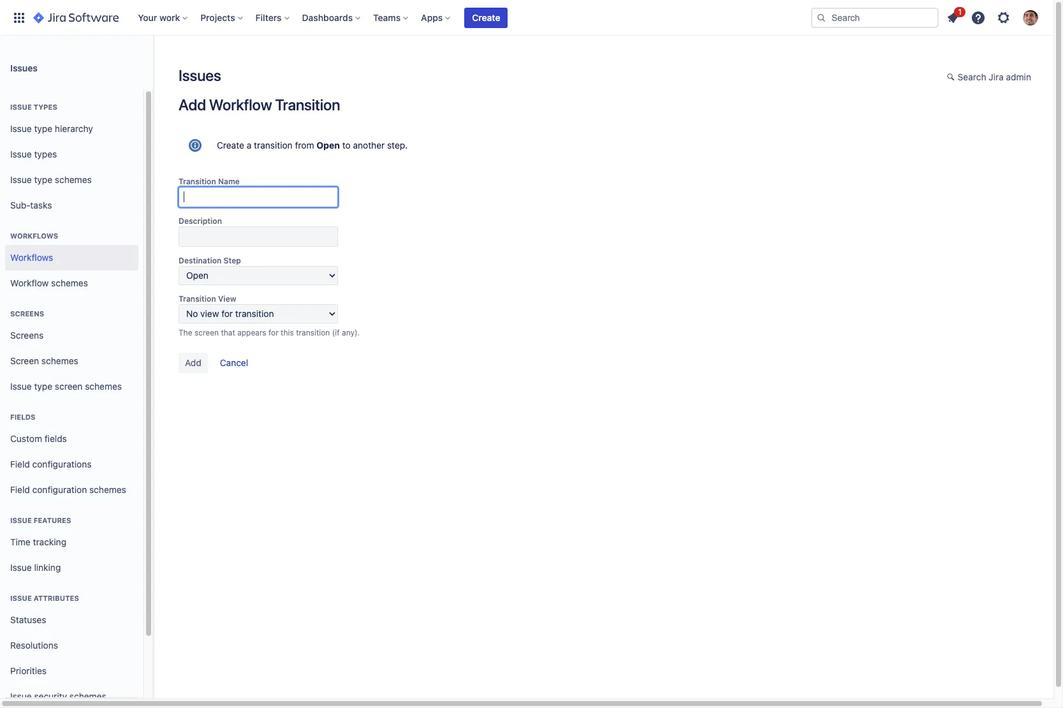 Task type: describe. For each thing, give the bounding box(es) containing it.
your
[[138, 12, 157, 23]]

small image
[[947, 72, 957, 82]]

admin
[[1006, 71, 1031, 82]]

appears
[[237, 328, 266, 337]]

issue for issue features
[[10, 516, 32, 524]]

issue features
[[10, 516, 71, 524]]

screen schemes link
[[5, 348, 138, 374]]

type for screen
[[34, 381, 52, 391]]

transition for transition view
[[179, 294, 216, 304]]

apps
[[421, 12, 443, 23]]

0 vertical spatial workflow
[[209, 96, 272, 114]]

destination step
[[179, 256, 241, 265]]

security
[[34, 691, 67, 701]]

workflow schemes link
[[5, 270, 138, 296]]

field configurations
[[10, 458, 91, 469]]

schemes up the issue type screen schemes
[[41, 355, 78, 366]]

schemes inside issue attributes group
[[69, 691, 106, 701]]

help image
[[971, 10, 986, 25]]

your profile and settings image
[[1023, 10, 1038, 25]]

screen schemes
[[10, 355, 78, 366]]

issue for issue type hierarchy
[[10, 123, 32, 134]]

field for field configurations
[[10, 458, 30, 469]]

issue security schemes link
[[5, 684, 138, 708]]

attributes
[[34, 594, 79, 602]]

open
[[317, 140, 340, 151]]

custom
[[10, 433, 42, 444]]

workflows link
[[5, 245, 138, 270]]

0 vertical spatial transition
[[275, 96, 340, 114]]

dashboards
[[302, 12, 353, 23]]

schemes inside 'link'
[[55, 174, 92, 185]]

priorities
[[10, 665, 47, 676]]

issue type hierarchy link
[[5, 116, 138, 142]]

issue type screen schemes
[[10, 381, 122, 391]]

issue types link
[[5, 142, 138, 167]]

projects
[[200, 12, 235, 23]]

workflow schemes
[[10, 277, 88, 288]]

any).
[[342, 328, 360, 337]]

this
[[281, 328, 294, 337]]

to
[[342, 140, 351, 151]]

linking
[[34, 562, 61, 573]]

name
[[218, 177, 240, 186]]

for
[[269, 328, 279, 337]]

features
[[34, 516, 71, 524]]

1
[[958, 7, 962, 16]]

issue security schemes
[[10, 691, 106, 701]]

transition view
[[179, 294, 236, 304]]

another
[[353, 140, 385, 151]]

(if
[[332, 328, 340, 337]]

issue for issue type screen schemes
[[10, 381, 32, 391]]

sub-tasks link
[[5, 193, 138, 218]]

teams
[[373, 12, 401, 23]]

work
[[159, 12, 180, 23]]

add workflow transition
[[179, 96, 340, 114]]

screens for screens link
[[10, 330, 44, 340]]

search
[[958, 71, 987, 82]]

create for create a transition from open to another step.
[[217, 140, 244, 151]]

transition name
[[179, 177, 240, 186]]

issue linking link
[[5, 555, 138, 580]]

from
[[295, 140, 314, 151]]

issue types group
[[5, 89, 138, 222]]

sub-
[[10, 199, 30, 210]]

search jira admin link
[[941, 68, 1038, 88]]

schemes inside workflows group
[[51, 277, 88, 288]]

create button
[[465, 7, 508, 28]]

issue types
[[10, 103, 57, 111]]

time tracking
[[10, 536, 66, 547]]

issue type hierarchy
[[10, 123, 93, 134]]

workflow inside group
[[10, 277, 49, 288]]

view
[[218, 294, 236, 304]]

fields
[[10, 413, 35, 421]]

issue type schemes link
[[5, 167, 138, 193]]

dashboards button
[[298, 7, 366, 28]]

priorities link
[[5, 658, 138, 684]]

issue for issue linking
[[10, 562, 32, 573]]

fields group
[[5, 399, 138, 506]]

workflows for workflows link
[[10, 252, 53, 263]]

Search field
[[811, 7, 939, 28]]

create a transition from open to another step.
[[217, 140, 408, 151]]

search jira admin
[[958, 71, 1031, 82]]

issue features group
[[5, 503, 138, 584]]

that
[[221, 328, 235, 337]]

type for schemes
[[34, 174, 52, 185]]

step.
[[387, 140, 408, 151]]

types
[[34, 148, 57, 159]]

step
[[224, 256, 241, 265]]

add
[[179, 96, 206, 114]]

sub-tasks
[[10, 199, 52, 210]]

tracking
[[33, 536, 66, 547]]

cancel link
[[214, 353, 255, 373]]

create for create
[[472, 12, 500, 23]]

types
[[34, 103, 57, 111]]

screen inside "link"
[[55, 381, 83, 391]]

screen
[[10, 355, 39, 366]]

search image
[[816, 12, 827, 23]]

0 horizontal spatial transition
[[254, 140, 293, 151]]

transition for transition name
[[179, 177, 216, 186]]

statuses link
[[5, 607, 138, 633]]

statuses
[[10, 614, 46, 625]]



Task type: vqa. For each thing, say whether or not it's contained in the screenshot.
Dashboards DROPDOWN BUTTON
yes



Task type: locate. For each thing, give the bounding box(es) containing it.
workflow
[[209, 96, 272, 114], [10, 277, 49, 288]]

schemes down screen schemes link
[[85, 381, 122, 391]]

3 issue from the top
[[10, 148, 32, 159]]

transition right a
[[254, 140, 293, 151]]

1 horizontal spatial workflow
[[209, 96, 272, 114]]

0 vertical spatial transition
[[254, 140, 293, 151]]

1 screens from the top
[[10, 309, 44, 318]]

sidebar navigation image
[[139, 51, 167, 77]]

schemes inside "link"
[[85, 381, 122, 391]]

resolutions
[[10, 640, 58, 650]]

5 issue from the top
[[10, 381, 32, 391]]

2 screens from the top
[[10, 330, 44, 340]]

apps button
[[417, 7, 456, 28]]

transition up from
[[275, 96, 340, 114]]

workflows inside workflows link
[[10, 252, 53, 263]]

issue for issue attributes
[[10, 594, 32, 602]]

destination
[[179, 256, 222, 265]]

issue attributes
[[10, 594, 79, 602]]

1 vertical spatial screens
[[10, 330, 44, 340]]

1 horizontal spatial screen
[[194, 328, 219, 337]]

field configuration schemes
[[10, 484, 126, 495]]

2 vertical spatial transition
[[179, 294, 216, 304]]

type for hierarchy
[[34, 123, 52, 134]]

a
[[247, 140, 252, 151]]

1 vertical spatial type
[[34, 174, 52, 185]]

type
[[34, 123, 52, 134], [34, 174, 52, 185], [34, 381, 52, 391]]

type down types
[[34, 123, 52, 134]]

workflows group
[[5, 218, 138, 300]]

type down screen schemes on the left
[[34, 381, 52, 391]]

1 workflows from the top
[[10, 232, 58, 240]]

2 field from the top
[[10, 484, 30, 495]]

field for field configuration schemes
[[10, 484, 30, 495]]

1 vertical spatial transition
[[296, 328, 330, 337]]

primary element
[[8, 0, 811, 35]]

settings image
[[996, 10, 1012, 25]]

field configurations link
[[5, 452, 138, 477]]

screen right the
[[194, 328, 219, 337]]

your work
[[138, 12, 180, 23]]

workflow down workflows link
[[10, 277, 49, 288]]

the screen that appears for this transition (if any).
[[179, 328, 360, 337]]

schemes down the field configurations link
[[89, 484, 126, 495]]

the
[[179, 328, 192, 337]]

workflows
[[10, 232, 58, 240], [10, 252, 53, 263]]

2 workflows from the top
[[10, 252, 53, 263]]

configuration
[[32, 484, 87, 495]]

fields
[[45, 433, 67, 444]]

jira
[[989, 71, 1004, 82]]

field up "issue features" at the bottom left of page
[[10, 484, 30, 495]]

1 horizontal spatial issues
[[179, 66, 221, 84]]

1 vertical spatial transition
[[179, 177, 216, 186]]

issues up issue types
[[10, 62, 38, 73]]

filters button
[[252, 7, 294, 28]]

screens up the screen
[[10, 330, 44, 340]]

custom fields
[[10, 433, 67, 444]]

schemes down priorities link
[[69, 691, 106, 701]]

0 horizontal spatial issues
[[10, 62, 38, 73]]

issue inside "link"
[[10, 381, 32, 391]]

banner containing your work
[[0, 0, 1054, 36]]

0 vertical spatial create
[[472, 12, 500, 23]]

issue up time on the left
[[10, 516, 32, 524]]

0 horizontal spatial screen
[[55, 381, 83, 391]]

transition left name
[[179, 177, 216, 186]]

screens group
[[5, 296, 138, 403]]

None text field
[[179, 187, 338, 207], [179, 266, 338, 285], [179, 187, 338, 207], [179, 266, 338, 285]]

4 issue from the top
[[10, 174, 32, 185]]

issue down the screen
[[10, 381, 32, 391]]

2 type from the top
[[34, 174, 52, 185]]

1 vertical spatial field
[[10, 484, 30, 495]]

filters
[[256, 12, 282, 23]]

screens
[[10, 309, 44, 318], [10, 330, 44, 340]]

1 horizontal spatial transition
[[296, 328, 330, 337]]

1 issue from the top
[[10, 103, 32, 111]]

2 vertical spatial type
[[34, 381, 52, 391]]

transition left view
[[179, 294, 216, 304]]

create left a
[[217, 140, 244, 151]]

custom fields link
[[5, 426, 138, 452]]

issue down issue types
[[10, 123, 32, 134]]

notifications image
[[945, 10, 961, 25]]

issue for issue security schemes
[[10, 691, 32, 701]]

issue type schemes
[[10, 174, 92, 185]]

workflows for workflows group
[[10, 232, 58, 240]]

issue for issue type schemes
[[10, 174, 32, 185]]

appswitcher icon image
[[11, 10, 27, 25]]

1 vertical spatial workflow
[[10, 277, 49, 288]]

issue for issue types
[[10, 148, 32, 159]]

banner
[[0, 0, 1054, 36]]

issue inside 'link'
[[10, 174, 32, 185]]

issue attributes group
[[5, 580, 138, 708]]

1 horizontal spatial create
[[472, 12, 500, 23]]

issue up "statuses"
[[10, 594, 32, 602]]

1 type from the top
[[34, 123, 52, 134]]

teams button
[[369, 7, 413, 28]]

workflows up workflow schemes
[[10, 252, 53, 263]]

screens link
[[5, 323, 138, 348]]

0 vertical spatial workflows
[[10, 232, 58, 240]]

schemes inside "fields" group
[[89, 484, 126, 495]]

7 issue from the top
[[10, 562, 32, 573]]

field
[[10, 458, 30, 469], [10, 484, 30, 495]]

transition left (if
[[296, 328, 330, 337]]

workflow up a
[[209, 96, 272, 114]]

issue left the types on the top of page
[[10, 148, 32, 159]]

create inside button
[[472, 12, 500, 23]]

field configuration schemes link
[[5, 477, 138, 503]]

issue for issue types
[[10, 103, 32, 111]]

issue up sub-
[[10, 174, 32, 185]]

0 vertical spatial field
[[10, 458, 30, 469]]

issue down priorities
[[10, 691, 32, 701]]

schemes
[[55, 174, 92, 185], [51, 277, 88, 288], [41, 355, 78, 366], [85, 381, 122, 391], [89, 484, 126, 495], [69, 691, 106, 701]]

hierarchy
[[55, 123, 93, 134]]

issue inside "link"
[[10, 148, 32, 159]]

time tracking link
[[5, 529, 138, 555]]

description
[[179, 216, 222, 226]]

screens for screens group
[[10, 309, 44, 318]]

projects button
[[197, 7, 248, 28]]

screens down workflow schemes
[[10, 309, 44, 318]]

2 issue from the top
[[10, 123, 32, 134]]

resolutions link
[[5, 633, 138, 658]]

0 horizontal spatial workflow
[[10, 277, 49, 288]]

configurations
[[32, 458, 91, 469]]

issue linking
[[10, 562, 61, 573]]

schemes down issue types "link"
[[55, 174, 92, 185]]

issue down time on the left
[[10, 562, 32, 573]]

time
[[10, 536, 30, 547]]

9 issue from the top
[[10, 691, 32, 701]]

issue left types
[[10, 103, 32, 111]]

issue types
[[10, 148, 57, 159]]

workflows down sub-tasks
[[10, 232, 58, 240]]

0 vertical spatial screens
[[10, 309, 44, 318]]

8 issue from the top
[[10, 594, 32, 602]]

1 vertical spatial create
[[217, 140, 244, 151]]

issue
[[10, 103, 32, 111], [10, 123, 32, 134], [10, 148, 32, 159], [10, 174, 32, 185], [10, 381, 32, 391], [10, 516, 32, 524], [10, 562, 32, 573], [10, 594, 32, 602], [10, 691, 32, 701]]

issues up add
[[179, 66, 221, 84]]

type inside 'link'
[[34, 174, 52, 185]]

0 vertical spatial screen
[[194, 328, 219, 337]]

field down custom
[[10, 458, 30, 469]]

6 issue from the top
[[10, 516, 32, 524]]

tasks
[[30, 199, 52, 210]]

3 type from the top
[[34, 381, 52, 391]]

transition
[[254, 140, 293, 151], [296, 328, 330, 337]]

issue type screen schemes link
[[5, 374, 138, 399]]

your work button
[[134, 7, 193, 28]]

1 field from the top
[[10, 458, 30, 469]]

1 vertical spatial screen
[[55, 381, 83, 391]]

type up tasks
[[34, 174, 52, 185]]

issues
[[10, 62, 38, 73], [179, 66, 221, 84]]

1 vertical spatial workflows
[[10, 252, 53, 263]]

0 horizontal spatial create
[[217, 140, 244, 151]]

screen down screen schemes link
[[55, 381, 83, 391]]

create right apps 'popup button'
[[472, 12, 500, 23]]

cancel
[[220, 357, 248, 368]]

None text field
[[179, 226, 338, 247], [179, 304, 338, 323], [179, 226, 338, 247], [179, 304, 338, 323]]

type inside "link"
[[34, 381, 52, 391]]

create
[[472, 12, 500, 23], [217, 140, 244, 151]]

0 vertical spatial type
[[34, 123, 52, 134]]

None submit
[[179, 353, 208, 373]]

schemes down workflows link
[[51, 277, 88, 288]]

jira software image
[[33, 10, 119, 25], [33, 10, 119, 25]]



